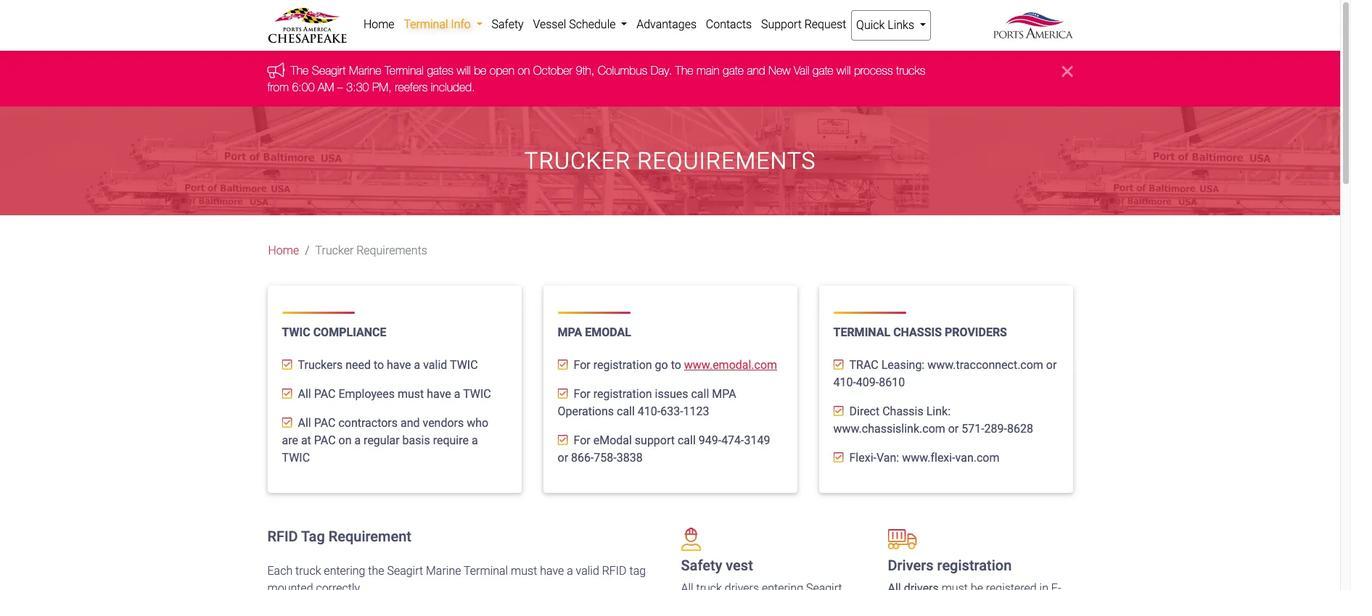 Task type: vqa. For each thing, say whether or not it's contained in the screenshot.
Flexi-Van: www.flexi-van.com
yes



Task type: describe. For each thing, give the bounding box(es) containing it.
1 horizontal spatial trucker requirements
[[524, 147, 816, 175]]

410-633-1123
[[638, 405, 710, 419]]

and inside the seagirt marine terminal gates will be open on october 9th, columbus day. the main gate and new vail gate will process trucks from 6:00 am – 3:30 pm, reefers included.
[[747, 64, 766, 77]]

the
[[368, 565, 384, 579]]

quick links
[[857, 18, 917, 32]]

www.emodal.com link
[[684, 359, 777, 373]]

each truck entering the seagirt marine terminal must have a valid rfid tag mounted correctly.
[[267, 565, 646, 591]]

tag
[[301, 529, 325, 546]]

leasing:
[[882, 359, 925, 373]]

check square image for direct chassis link:
[[834, 406, 844, 418]]

0 vertical spatial trucker
[[524, 147, 631, 175]]

requirement
[[329, 529, 412, 546]]

409-
[[856, 376, 879, 390]]

support
[[761, 17, 802, 31]]

1 vertical spatial call
[[617, 405, 635, 419]]

regular
[[364, 434, 400, 448]]

www.chassislink.com
[[834, 423, 946, 436]]

registration for drivers registration
[[937, 558, 1012, 575]]

949-474-3149 link
[[699, 434, 770, 448]]

866-758-3838 link
[[571, 452, 643, 465]]

the seagirt marine terminal gates will be open on october 9th, columbus day. the main gate and new vail gate will process trucks from 6:00 am – 3:30 pm, reefers included. link
[[267, 64, 926, 93]]

8610
[[879, 376, 905, 390]]

pm,
[[372, 80, 392, 93]]

emodal for for
[[594, 434, 632, 448]]

on inside all pac contractors and vendors who are at pac on a regular basis require a twic
[[339, 434, 352, 448]]

contacts link
[[701, 10, 757, 39]]

direct chassis link: www.chassislink.com or 571-289-8628
[[834, 405, 1034, 436]]

trucks
[[897, 64, 926, 77]]

vessel
[[533, 17, 566, 31]]

am
[[318, 80, 334, 93]]

vest
[[726, 558, 753, 575]]

call for issues
[[691, 388, 709, 402]]

safety link
[[487, 10, 528, 39]]

close image
[[1062, 63, 1073, 80]]

issues
[[655, 388, 689, 402]]

8628
[[1008, 423, 1034, 436]]

1 vertical spatial trucker
[[315, 244, 354, 258]]

www.tracconnect.com link
[[928, 359, 1044, 373]]

trac
[[850, 359, 879, 373]]

october
[[533, 64, 573, 77]]

for registration issues call mpa operations call
[[558, 388, 737, 419]]

mounted
[[267, 582, 313, 591]]

contractors
[[339, 417, 398, 431]]

check square image for for emodal support call
[[558, 435, 568, 447]]

be
[[474, 64, 487, 77]]

from
[[267, 80, 289, 93]]

process
[[854, 64, 893, 77]]

main
[[697, 64, 720, 77]]

support request link
[[757, 10, 851, 39]]

drivers registration
[[888, 558, 1012, 575]]

flexi-van: www.flexi-van.com
[[850, 452, 1000, 465]]

2 to from the left
[[671, 359, 681, 373]]

must inside each truck entering the seagirt marine terminal must have a valid rfid tag mounted correctly.
[[511, 565, 537, 579]]

truck
[[295, 565, 321, 579]]

3:30
[[346, 80, 369, 93]]

each
[[267, 565, 293, 579]]

3838
[[617, 452, 643, 465]]

check square image for flexi-van:
[[834, 452, 844, 464]]

0 horizontal spatial valid
[[423, 359, 447, 373]]

go
[[655, 359, 668, 373]]

open
[[490, 64, 515, 77]]

advantages link
[[632, 10, 701, 39]]

seagirt inside the seagirt marine terminal gates will be open on october 9th, columbus day. the main gate and new vail gate will process trucks from 6:00 am – 3:30 pm, reefers included.
[[312, 64, 346, 77]]

are
[[282, 434, 298, 448]]

vessel schedule
[[533, 17, 619, 31]]

employees
[[339, 388, 395, 402]]

require
[[433, 434, 469, 448]]

0 vertical spatial home
[[364, 17, 395, 31]]

new
[[769, 64, 791, 77]]

for for for registration issues call mpa operations call
[[574, 388, 591, 402]]

terminal inside the seagirt marine terminal gates will be open on october 9th, columbus day. the main gate and new vail gate will process trucks from 6:00 am – 3:30 pm, reefers included.
[[385, 64, 424, 77]]

2 will from the left
[[837, 64, 851, 77]]

reefers
[[395, 80, 428, 93]]

or inside direct chassis link: www.chassislink.com or 571-289-8628
[[949, 423, 959, 436]]

check square image for for registration issues call mpa operations call
[[558, 388, 568, 400]]

3 pac from the top
[[314, 434, 336, 448]]

tag
[[630, 565, 646, 579]]

6:00
[[292, 80, 315, 93]]

www.flexi-van.com link
[[902, 452, 1000, 465]]

quick
[[857, 18, 885, 32]]

the seagirt marine terminal gates will be open on october 9th, columbus day. the main gate and new vail gate will process trucks from 6:00 am – 3:30 pm, reefers included. alert
[[0, 51, 1341, 107]]

0 vertical spatial rfid
[[267, 529, 298, 546]]

571-
[[962, 423, 985, 436]]

columbus
[[598, 64, 648, 77]]

terminal chassis providers
[[834, 326, 1007, 340]]

all for all pac employees must have a twic
[[298, 388, 311, 402]]

at
[[301, 434, 311, 448]]

van.com
[[956, 452, 1000, 465]]

for for for registration go to www.emodal.com
[[574, 359, 591, 373]]

and inside all pac contractors and vendors who are at pac on a regular basis require a twic
[[401, 417, 420, 431]]

links
[[888, 18, 915, 32]]

949-
[[699, 434, 722, 448]]

check square image for trac leasing:
[[834, 359, 844, 371]]

0 vertical spatial requirements
[[638, 147, 816, 175]]

flexi-
[[850, 452, 877, 465]]

drivers
[[888, 558, 934, 575]]

basis
[[403, 434, 430, 448]]

compliance
[[313, 326, 387, 340]]

for emodal support call 949-474-3149 or 866-758-3838
[[558, 434, 770, 465]]

289-
[[985, 423, 1008, 436]]

2 the from the left
[[675, 64, 694, 77]]

truckers need to have a valid twic
[[298, 359, 478, 373]]

day.
[[651, 64, 672, 77]]

or inside for emodal support call 949-474-3149 or 866-758-3838
[[558, 452, 568, 465]]

gates
[[427, 64, 454, 77]]

call for support
[[678, 434, 696, 448]]

valid inside each truck entering the seagirt marine terminal must have a valid rfid tag mounted correctly.
[[576, 565, 599, 579]]

bullhorn image
[[267, 62, 291, 78]]

terminal inside each truck entering the seagirt marine terminal must have a valid rfid tag mounted correctly.
[[464, 565, 508, 579]]



Task type: locate. For each thing, give the bounding box(es) containing it.
to right need
[[374, 359, 384, 373]]

1 all from the top
[[298, 388, 311, 402]]

0 horizontal spatial safety
[[492, 17, 524, 31]]

2 vertical spatial have
[[540, 565, 564, 579]]

registration for for registration go to www.emodal.com
[[594, 359, 652, 373]]

valid left tag
[[576, 565, 599, 579]]

rfid inside each truck entering the seagirt marine terminal must have a valid rfid tag mounted correctly.
[[602, 565, 627, 579]]

all
[[298, 388, 311, 402], [298, 417, 311, 431]]

www.emodal.com
[[684, 359, 777, 373]]

1 horizontal spatial requirements
[[638, 147, 816, 175]]

0 vertical spatial have
[[387, 359, 411, 373]]

on
[[518, 64, 530, 77], [339, 434, 352, 448]]

check square image
[[282, 388, 292, 400], [558, 435, 568, 447]]

0 vertical spatial safety
[[492, 17, 524, 31]]

1 gate from the left
[[723, 64, 744, 77]]

410-409-8610 link
[[834, 376, 905, 390]]

0 horizontal spatial will
[[457, 64, 471, 77]]

1 horizontal spatial seagirt
[[387, 565, 423, 579]]

advantages
[[637, 17, 697, 31]]

0 horizontal spatial home
[[268, 244, 299, 258]]

1 horizontal spatial rfid
[[602, 565, 627, 579]]

0 vertical spatial or
[[1047, 359, 1057, 373]]

a left tag
[[567, 565, 573, 579]]

or inside the trac leasing: www.tracconnect.com or 410-409-8610
[[1047, 359, 1057, 373]]

1 vertical spatial rfid
[[602, 565, 627, 579]]

check square image left "direct"
[[834, 406, 844, 418]]

1123
[[683, 405, 710, 419]]

will left process
[[837, 64, 851, 77]]

twic
[[282, 326, 310, 340], [450, 359, 478, 373], [463, 388, 491, 402], [282, 452, 310, 465]]

check square image down mpa emodal
[[558, 359, 568, 371]]

emodal for mpa
[[585, 326, 631, 340]]

for up operations
[[574, 388, 591, 402]]

2 vertical spatial for
[[574, 434, 591, 448]]

1 vertical spatial pac
[[314, 417, 336, 431]]

for up 866-
[[574, 434, 591, 448]]

request
[[805, 17, 847, 31]]

check square image up 'are' on the left bottom of page
[[282, 418, 292, 429]]

0 horizontal spatial check square image
[[282, 388, 292, 400]]

0 horizontal spatial or
[[558, 452, 568, 465]]

0 horizontal spatial rfid
[[267, 529, 298, 546]]

to
[[374, 359, 384, 373], [671, 359, 681, 373]]

2 vertical spatial call
[[678, 434, 696, 448]]

866-
[[571, 452, 594, 465]]

2 for from the top
[[574, 388, 591, 402]]

call up the "1123" on the bottom of page
[[691, 388, 709, 402]]

1 horizontal spatial check square image
[[558, 435, 568, 447]]

included.
[[431, 80, 475, 93]]

entering
[[324, 565, 365, 579]]

1 horizontal spatial will
[[837, 64, 851, 77]]

correctly.
[[316, 582, 362, 591]]

0 vertical spatial registration
[[594, 359, 652, 373]]

0 vertical spatial valid
[[423, 359, 447, 373]]

have
[[387, 359, 411, 373], [427, 388, 451, 402], [540, 565, 564, 579]]

on right open
[[518, 64, 530, 77]]

will left be
[[457, 64, 471, 77]]

410- down issues
[[638, 405, 661, 419]]

for registration go to www.emodal.com
[[574, 359, 777, 373]]

pac left contractors
[[314, 417, 336, 431]]

call inside for emodal support call 949-474-3149 or 866-758-3838
[[678, 434, 696, 448]]

providers
[[945, 326, 1007, 340]]

all pac employees must have a twic
[[298, 388, 491, 402]]

pac right at
[[314, 434, 336, 448]]

info
[[451, 17, 471, 31]]

0 vertical spatial pac
[[314, 388, 336, 402]]

2 horizontal spatial or
[[1047, 359, 1057, 373]]

1 vertical spatial emodal
[[594, 434, 632, 448]]

will
[[457, 64, 471, 77], [837, 64, 851, 77]]

2 vertical spatial registration
[[937, 558, 1012, 575]]

1 vertical spatial registration
[[594, 388, 652, 402]]

1 vertical spatial home link
[[268, 243, 299, 260]]

2 vertical spatial pac
[[314, 434, 336, 448]]

safety left vessel
[[492, 17, 524, 31]]

0 vertical spatial all
[[298, 388, 311, 402]]

or left 866-
[[558, 452, 568, 465]]

a inside each truck entering the seagirt marine terminal must have a valid rfid tag mounted correctly.
[[567, 565, 573, 579]]

check square image for for registration go to
[[558, 359, 568, 371]]

1 horizontal spatial home link
[[359, 10, 399, 39]]

1 horizontal spatial must
[[511, 565, 537, 579]]

0 horizontal spatial the
[[291, 64, 309, 77]]

1 vertical spatial trucker requirements
[[315, 244, 427, 258]]

0 vertical spatial must
[[398, 388, 424, 402]]

2 vertical spatial or
[[558, 452, 568, 465]]

1 vertical spatial and
[[401, 417, 420, 431]]

a down who
[[472, 434, 478, 448]]

check square image left truckers at the bottom left of the page
[[282, 359, 292, 371]]

1 vertical spatial have
[[427, 388, 451, 402]]

contacts
[[706, 17, 752, 31]]

trac leasing: www.tracconnect.com or 410-409-8610
[[834, 359, 1057, 390]]

0 vertical spatial marine
[[349, 64, 382, 77]]

marine inside each truck entering the seagirt marine terminal must have a valid rfid tag mounted correctly.
[[426, 565, 461, 579]]

0 horizontal spatial home link
[[268, 243, 299, 260]]

a
[[414, 359, 420, 373], [454, 388, 461, 402], [355, 434, 361, 448], [472, 434, 478, 448], [567, 565, 573, 579]]

a up vendors
[[454, 388, 461, 402]]

0 horizontal spatial to
[[374, 359, 384, 373]]

safety for safety vest
[[681, 558, 723, 575]]

registration left go
[[594, 359, 652, 373]]

1 vertical spatial requirements
[[357, 244, 427, 258]]

emodal inside for emodal support call 949-474-3149 or 866-758-3838
[[594, 434, 632, 448]]

check square image left flexi-
[[834, 452, 844, 464]]

check square image for all pac contractors and vendors who are at pac on a regular basis require a twic
[[282, 418, 292, 429]]

check square image
[[282, 359, 292, 371], [558, 359, 568, 371], [834, 359, 844, 371], [558, 388, 568, 400], [834, 406, 844, 418], [282, 418, 292, 429], [834, 452, 844, 464]]

vail
[[794, 64, 810, 77]]

1 horizontal spatial valid
[[576, 565, 599, 579]]

truckers
[[298, 359, 343, 373]]

all up at
[[298, 417, 311, 431]]

3 for from the top
[[574, 434, 591, 448]]

trucker requirements
[[524, 147, 816, 175], [315, 244, 427, 258]]

pac for employees
[[314, 388, 336, 402]]

for inside for registration issues call mpa operations call
[[574, 388, 591, 402]]

rfid tag requirement
[[267, 529, 412, 546]]

marine right the
[[426, 565, 461, 579]]

1 vertical spatial home
[[268, 244, 299, 258]]

quick links link
[[851, 10, 932, 41]]

marine inside the seagirt marine terminal gates will be open on october 9th, columbus day. the main gate and new vail gate will process trucks from 6:00 am – 3:30 pm, reefers included.
[[349, 64, 382, 77]]

valid up all pac employees must have a twic
[[423, 359, 447, 373]]

check square image up operations
[[558, 388, 568, 400]]

or right www.tracconnect.com link
[[1047, 359, 1057, 373]]

all for all pac contractors and vendors who are at pac on a regular basis require a twic
[[298, 417, 311, 431]]

0 vertical spatial call
[[691, 388, 709, 402]]

2 pac from the top
[[314, 417, 336, 431]]

home link
[[359, 10, 399, 39], [268, 243, 299, 260]]

check square image for all pac employees must have a twic
[[282, 388, 292, 400]]

0 vertical spatial check square image
[[282, 388, 292, 400]]

2 horizontal spatial have
[[540, 565, 564, 579]]

need
[[346, 359, 371, 373]]

van:
[[877, 452, 899, 465]]

1 horizontal spatial and
[[747, 64, 766, 77]]

1 horizontal spatial to
[[671, 359, 681, 373]]

the up 6:00
[[291, 64, 309, 77]]

and
[[747, 64, 766, 77], [401, 417, 420, 431]]

a down contractors
[[355, 434, 361, 448]]

the
[[291, 64, 309, 77], [675, 64, 694, 77]]

0 horizontal spatial gate
[[723, 64, 744, 77]]

chassis inside direct chassis link: www.chassislink.com or 571-289-8628
[[883, 405, 924, 419]]

9th,
[[576, 64, 595, 77]]

0 vertical spatial home link
[[359, 10, 399, 39]]

1 to from the left
[[374, 359, 384, 373]]

for inside for emodal support call 949-474-3149 or 866-758-3838
[[574, 434, 591, 448]]

all inside all pac contractors and vendors who are at pac on a regular basis require a twic
[[298, 417, 311, 431]]

0 vertical spatial 410-
[[834, 376, 856, 390]]

pac down truckers at the bottom left of the page
[[314, 388, 336, 402]]

1 horizontal spatial or
[[949, 423, 959, 436]]

check square image left trac
[[834, 359, 844, 371]]

0 horizontal spatial marine
[[349, 64, 382, 77]]

1 vertical spatial safety
[[681, 558, 723, 575]]

vendors
[[423, 417, 464, 431]]

0 horizontal spatial 410-
[[638, 405, 661, 419]]

safety vest
[[681, 558, 753, 575]]

chassis up leasing: on the right bottom
[[894, 326, 942, 340]]

1 vertical spatial valid
[[576, 565, 599, 579]]

seagirt up am
[[312, 64, 346, 77]]

twic compliance
[[282, 326, 387, 340]]

seagirt
[[312, 64, 346, 77], [387, 565, 423, 579]]

1 horizontal spatial have
[[427, 388, 451, 402]]

1 vertical spatial marine
[[426, 565, 461, 579]]

633-
[[661, 405, 683, 419]]

gate
[[723, 64, 744, 77], [813, 64, 834, 77]]

0 horizontal spatial trucker requirements
[[315, 244, 427, 258]]

1 vertical spatial must
[[511, 565, 537, 579]]

1 vertical spatial seagirt
[[387, 565, 423, 579]]

www.chassislink.com link
[[834, 423, 946, 436]]

pac
[[314, 388, 336, 402], [314, 417, 336, 431], [314, 434, 336, 448]]

terminal info
[[404, 17, 474, 31]]

1 for from the top
[[574, 359, 591, 373]]

check square image up 'are' on the left bottom of page
[[282, 388, 292, 400]]

1 horizontal spatial marine
[[426, 565, 461, 579]]

vessel schedule link
[[528, 10, 632, 39]]

1 horizontal spatial home
[[364, 17, 395, 31]]

0 horizontal spatial and
[[401, 417, 420, 431]]

1 horizontal spatial the
[[675, 64, 694, 77]]

safety for safety
[[492, 17, 524, 31]]

for down mpa emodal
[[574, 359, 591, 373]]

1 vertical spatial mpa
[[712, 388, 737, 402]]

chassis for providers
[[894, 326, 942, 340]]

schedule
[[569, 17, 616, 31]]

twic inside all pac contractors and vendors who are at pac on a regular basis require a twic
[[282, 452, 310, 465]]

mpa inside for registration issues call mpa operations call
[[712, 388, 737, 402]]

safety left vest
[[681, 558, 723, 575]]

1 the from the left
[[291, 64, 309, 77]]

chassis up www.chassislink.com
[[883, 405, 924, 419]]

758-
[[594, 452, 617, 465]]

www.tracconnect.com
[[928, 359, 1044, 373]]

all down truckers at the bottom left of the page
[[298, 388, 311, 402]]

gate right vail
[[813, 64, 834, 77]]

0 vertical spatial mpa
[[558, 326, 582, 340]]

1 will from the left
[[457, 64, 471, 77]]

1 horizontal spatial mpa
[[712, 388, 737, 402]]

1 vertical spatial for
[[574, 388, 591, 402]]

the seagirt marine terminal gates will be open on october 9th, columbus day. the main gate and new vail gate will process trucks from 6:00 am – 3:30 pm, reefers included.
[[267, 64, 926, 93]]

0 horizontal spatial seagirt
[[312, 64, 346, 77]]

check square image down operations
[[558, 435, 568, 447]]

call right operations
[[617, 405, 635, 419]]

1 vertical spatial on
[[339, 434, 352, 448]]

0 vertical spatial emodal
[[585, 326, 631, 340]]

have inside each truck entering the seagirt marine terminal must have a valid rfid tag mounted correctly.
[[540, 565, 564, 579]]

seagirt inside each truck entering the seagirt marine terminal must have a valid rfid tag mounted correctly.
[[387, 565, 423, 579]]

link:
[[927, 405, 951, 419]]

and up the "basis"
[[401, 417, 420, 431]]

–
[[337, 80, 343, 93]]

terminal info link
[[399, 10, 487, 39]]

registration up operations
[[594, 388, 652, 402]]

1 horizontal spatial 410-
[[834, 376, 856, 390]]

support
[[635, 434, 675, 448]]

0 vertical spatial seagirt
[[312, 64, 346, 77]]

to right go
[[671, 359, 681, 373]]

1 vertical spatial chassis
[[883, 405, 924, 419]]

0 vertical spatial trucker requirements
[[524, 147, 816, 175]]

a up all pac employees must have a twic
[[414, 359, 420, 373]]

operations
[[558, 405, 614, 419]]

registration
[[594, 359, 652, 373], [594, 388, 652, 402], [937, 558, 1012, 575]]

who
[[467, 417, 489, 431]]

pac for contractors
[[314, 417, 336, 431]]

registration inside for registration issues call mpa operations call
[[594, 388, 652, 402]]

gate right main
[[723, 64, 744, 77]]

and left new
[[747, 64, 766, 77]]

1 vertical spatial check square image
[[558, 435, 568, 447]]

2 gate from the left
[[813, 64, 834, 77]]

0 horizontal spatial must
[[398, 388, 424, 402]]

410- down trac
[[834, 376, 856, 390]]

2 all from the top
[[298, 417, 311, 431]]

the right day.
[[675, 64, 694, 77]]

safety
[[492, 17, 524, 31], [681, 558, 723, 575]]

0 horizontal spatial mpa
[[558, 326, 582, 340]]

3149
[[744, 434, 770, 448]]

1 vertical spatial 410-
[[638, 405, 661, 419]]

1 horizontal spatial trucker
[[524, 147, 631, 175]]

1 pac from the top
[[314, 388, 336, 402]]

0 vertical spatial on
[[518, 64, 530, 77]]

1 horizontal spatial safety
[[681, 558, 723, 575]]

0 horizontal spatial have
[[387, 359, 411, 373]]

1 horizontal spatial gate
[[813, 64, 834, 77]]

seagirt right the
[[387, 565, 423, 579]]

chassis for link:
[[883, 405, 924, 419]]

on down contractors
[[339, 434, 352, 448]]

0 horizontal spatial on
[[339, 434, 352, 448]]

chassis
[[894, 326, 942, 340], [883, 405, 924, 419]]

registration for for registration issues call mpa operations call
[[594, 388, 652, 402]]

410-
[[834, 376, 856, 390], [638, 405, 661, 419]]

call left 949- at the right of page
[[678, 434, 696, 448]]

registration right drivers at the bottom right of page
[[937, 558, 1012, 575]]

marine
[[349, 64, 382, 77], [426, 565, 461, 579]]

571-289-8628 link
[[962, 423, 1034, 436]]

marine up the 3:30
[[349, 64, 382, 77]]

for for for emodal support call 949-474-3149 or 866-758-3838
[[574, 434, 591, 448]]

410- inside the trac leasing: www.tracconnect.com or 410-409-8610
[[834, 376, 856, 390]]

or left 571-
[[949, 423, 959, 436]]

on inside the seagirt marine terminal gates will be open on october 9th, columbus day. the main gate and new vail gate will process trucks from 6:00 am – 3:30 pm, reefers included.
[[518, 64, 530, 77]]

410-633-1123 link
[[638, 405, 710, 419]]

0 vertical spatial chassis
[[894, 326, 942, 340]]

0 vertical spatial for
[[574, 359, 591, 373]]

1 vertical spatial or
[[949, 423, 959, 436]]

1 horizontal spatial on
[[518, 64, 530, 77]]

0 horizontal spatial requirements
[[357, 244, 427, 258]]

check square image for truckers need to have a valid twic
[[282, 359, 292, 371]]

1 vertical spatial all
[[298, 417, 311, 431]]



